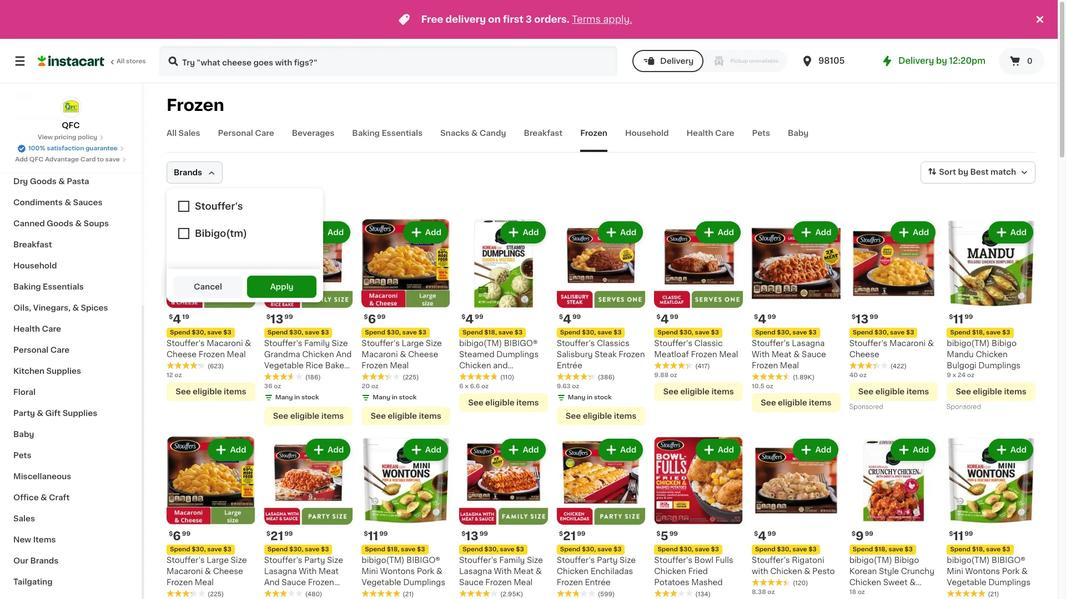 Task type: describe. For each thing, give the bounding box(es) containing it.
(417)
[[696, 364, 710, 370]]

meal inside stouffer's classic meatloaf frozen meal
[[720, 351, 738, 359]]

9.63
[[557, 384, 571, 390]]

spicy
[[850, 591, 872, 598]]

see eligible items button for stouffer's macaroni & cheese frozen meal
[[167, 383, 255, 401]]

$ 21 99 for stouffer's party size lasagna with meat and sauce frozen entrée
[[266, 531, 293, 543]]

oz for stouffer's macaroni & cheese frozen meal
[[175, 373, 182, 379]]

stouffer's family size grandma chicken and vegetable rice bake frozen entrée
[[264, 340, 352, 381]]

(480)
[[305, 592, 322, 598]]

0 horizontal spatial (225)
[[208, 592, 224, 598]]

1 horizontal spatial health care link
[[687, 128, 735, 152]]

& inside stouffer's lasagna with meat & sauce frozen meal
[[794, 351, 800, 359]]

0 vertical spatial stouffer's large size macaroni & cheese frozen meal
[[362, 340, 442, 370]]

$ inside $ 5 99
[[657, 532, 661, 538]]

99 inside $ 5 99
[[670, 532, 678, 538]]

lasagna for 21
[[264, 568, 297, 576]]

0 horizontal spatial health care
[[13, 326, 61, 333]]

eligible for bibigo(tm) bibigo® steamed dumplings chicken and vegetable
[[486, 399, 515, 407]]

family for with
[[500, 557, 525, 565]]

1 vertical spatial qfc
[[29, 157, 44, 163]]

entrée inside the stouffer's party size lasagna with meat and sauce frozen entrée
[[264, 591, 290, 598]]

0 vertical spatial household
[[625, 129, 669, 137]]

see eligible items button for bibigo(tm) bibigo mandu chicken bulgogi dumplings
[[947, 383, 1036, 401]]

sauces
[[73, 199, 102, 207]]

1 horizontal spatial baking
[[352, 129, 380, 137]]

oz for stouffer's classic meatloaf frozen meal
[[670, 373, 678, 379]]

2 pork from the left
[[1003, 568, 1020, 576]]

items for bibigo(tm) bibigo® steamed dumplings chicken and vegetable
[[517, 399, 539, 407]]

candy
[[480, 129, 506, 137]]

oz for stouffer's lasagna with meat & sauce frozen meal
[[766, 384, 774, 390]]

1 (21) from the left
[[403, 592, 414, 598]]

8.38 oz
[[752, 590, 775, 596]]

1 horizontal spatial $ 6 99
[[364, 314, 386, 325]]

20 oz
[[362, 384, 379, 390]]

& inside the stouffer's macaroni & cheese
[[928, 340, 934, 348]]

0 horizontal spatial party
[[13, 410, 35, 418]]

snacks & candy
[[441, 129, 506, 137]]

meal inside stouffer's family size lasagna with meat & sauce frozen meal
[[514, 580, 533, 587]]

qfc link
[[60, 97, 81, 131]]

see eligible items button for bibigo(tm) bibigo® steamed dumplings chicken and vegetable
[[459, 394, 548, 413]]

1 vertical spatial supplies
[[63, 410, 97, 418]]

0 vertical spatial baby link
[[788, 128, 809, 152]]

0 horizontal spatial large
[[207, 557, 229, 565]]

terms
[[572, 15, 601, 24]]

many for 6
[[373, 395, 391, 401]]

bibigo(tm) inside "bibigo(tm) bibigo korean style crunchy chicken sweet & spicy sauce 6 count"
[[850, 557, 893, 565]]

4 for stouffer's macaroni & cheese frozen meal
[[173, 314, 181, 325]]

meal inside stouffer's lasagna with meat & sauce frozen meal
[[780, 362, 799, 370]]

snacks
[[441, 129, 470, 137]]

see for stouffer's classics salisbury steak frozen entrée
[[566, 413, 581, 420]]

1 vertical spatial $ 6 99
[[169, 531, 191, 543]]

new items link
[[7, 530, 135, 551]]

satisfaction
[[47, 146, 84, 152]]

all for all stores
[[117, 58, 125, 64]]

1 horizontal spatial sales
[[179, 129, 200, 137]]

& inside stouffer's family size lasagna with meat & sauce frozen meal
[[536, 568, 542, 576]]

add qfc advantage card to save
[[15, 157, 120, 163]]

our brands
[[13, 558, 59, 566]]

best match
[[971, 168, 1017, 176]]

see eligible items for stouffer's classics salisbury steak frozen entrée
[[566, 413, 637, 420]]

sauce inside stouffer's lasagna with meat & sauce frozen meal
[[802, 351, 827, 359]]

bulgogi
[[947, 362, 977, 370]]

rigatoni
[[792, 557, 825, 565]]

see eligible items button for stouffer's family size grandma chicken and vegetable rice bake frozen entrée
[[264, 407, 353, 426]]

stouffer's rigatoni with chicken & pesto
[[752, 557, 835, 576]]

many in stock for 4
[[568, 395, 612, 401]]

0 horizontal spatial health care link
[[7, 319, 135, 340]]

in for 4
[[587, 395, 593, 401]]

1 horizontal spatial baking essentials link
[[352, 128, 423, 152]]

many in stock for 6
[[373, 395, 417, 401]]

office & craft
[[13, 494, 70, 502]]

condiments & sauces
[[13, 199, 102, 207]]

prepared foods link
[[7, 66, 135, 87]]

Best match Sort by field
[[921, 162, 1036, 184]]

1 vertical spatial health
[[13, 326, 40, 333]]

stouffer's inside stouffer's classics salisbury steak frozen entrée
[[557, 340, 595, 348]]

1 horizontal spatial breakfast link
[[524, 128, 563, 152]]

delivery button
[[633, 50, 704, 72]]

0 vertical spatial household link
[[625, 128, 669, 152]]

0 horizontal spatial baking
[[13, 283, 41, 291]]

1 mini from the left
[[362, 568, 378, 576]]

items for bibigo(tm) bibigo mandu chicken bulgogi dumplings
[[1005, 388, 1027, 396]]

$ 13 99 for stouffer's macaroni & cheese
[[852, 314, 879, 325]]

oz right "6.6"
[[482, 384, 489, 390]]

frozen inside the stouffer's party size lasagna with meat and sauce frozen entrée
[[308, 580, 334, 587]]

oz for stouffer's macaroni & cheese
[[860, 373, 867, 379]]

all sales link
[[167, 128, 200, 152]]

0 horizontal spatial baking essentials
[[13, 283, 84, 291]]

$ 13 99 for stouffer's family size lasagna with meat & sauce frozen meal
[[462, 531, 488, 543]]

see for bibigo(tm) bibigo® steamed dumplings chicken and vegetable
[[468, 399, 484, 407]]

see for stouffer's lasagna with meat & sauce frozen meal
[[761, 399, 776, 407]]

cider
[[42, 136, 64, 143]]

6 x 6.6 oz
[[459, 384, 489, 390]]

to
[[97, 157, 104, 163]]

0 vertical spatial personal
[[218, 129, 253, 137]]

$ inside $ 4 19
[[169, 314, 173, 320]]

meatloaf
[[655, 351, 689, 359]]

1 vertical spatial personal care link
[[7, 340, 135, 361]]

chicken inside stouffer's family size grandma chicken and vegetable rice bake frozen entrée
[[302, 351, 334, 359]]

items for stouffer's family size grandma chicken and vegetable rice bake frozen entrée
[[321, 413, 344, 420]]

1 pork from the left
[[417, 568, 434, 576]]

oz for stouffer's rigatoni with chicken & pesto
[[768, 590, 775, 596]]

6.6
[[470, 384, 480, 390]]

bibigo® inside bibigo(tm) bibigo® steamed dumplings chicken and vegetable
[[504, 340, 538, 348]]

4 for bibigo(tm) bibigo® steamed dumplings chicken and vegetable
[[466, 314, 474, 325]]

$ 13 99 for stouffer's family size grandma chicken and vegetable rice bake frozen entrée
[[266, 314, 293, 325]]

stock for 6
[[399, 395, 417, 401]]

(134)
[[696, 592, 711, 598]]

see for stouffer's family size grandma chicken and vegetable rice bake frozen entrée
[[273, 413, 288, 420]]

korean
[[850, 568, 877, 576]]

classic
[[695, 340, 723, 348]]

100%
[[28, 146, 45, 152]]

apply.
[[603, 15, 632, 24]]

stouffer's classic meatloaf frozen meal
[[655, 340, 738, 359]]

chicken inside bibigo(tm) bibigo® steamed dumplings chicken and vegetable
[[459, 362, 491, 370]]

eligible for stouffer's classic meatloaf frozen meal
[[681, 388, 710, 396]]

& inside "bibigo(tm) bibigo korean style crunchy chicken sweet & spicy sauce 6 count"
[[910, 580, 916, 587]]

stock for 4
[[594, 395, 612, 401]]

40
[[850, 373, 858, 379]]

0 vertical spatial qfc
[[62, 122, 80, 129]]

(599)
[[598, 592, 615, 598]]

limited time offer region
[[0, 0, 1034, 39]]

entrée inside stouffer's party size chicken enchiladas frozen entrée
[[585, 580, 611, 587]]

with for 21
[[299, 568, 317, 576]]

9 inside bibigo(tm) bibigo mandu chicken bulgogi dumplings 9 x 24 oz
[[947, 373, 952, 379]]

(623)
[[208, 364, 224, 370]]

kitchen
[[13, 368, 44, 376]]

see eligible items button for stouffer's lasagna with meat & sauce frozen meal
[[752, 394, 841, 413]]

2 bibigo(tm) bibigo® mini wontons pork & vegetable dumplings from the left
[[947, 557, 1031, 587]]

count
[[907, 591, 930, 598]]

stouffer's macaroni & cheese frozen meal
[[167, 340, 251, 359]]

pricing
[[54, 134, 76, 141]]

dry goods & pasta
[[13, 178, 89, 186]]

0 horizontal spatial personal
[[13, 347, 48, 354]]

lasagna for 13
[[459, 568, 492, 576]]

(386)
[[598, 375, 615, 381]]

0 horizontal spatial bibigo®
[[407, 557, 440, 565]]

1 vertical spatial household
[[13, 262, 57, 270]]

all for all sales
[[167, 129, 177, 137]]

0 vertical spatial supplies
[[46, 368, 81, 376]]

kitchen supplies link
[[7, 361, 135, 382]]

1 vertical spatial brands
[[30, 558, 59, 566]]

steak
[[595, 351, 617, 359]]

eligible for stouffer's macaroni & cheese frozen meal
[[193, 388, 222, 396]]

entrée inside stouffer's family size grandma chicken and vegetable rice bake frozen entrée
[[292, 373, 318, 381]]

frozen inside stouffer's classics salisbury steak frozen entrée
[[619, 351, 645, 359]]

oils,
[[13, 304, 31, 312]]

canned goods & soups link
[[7, 213, 135, 234]]

grandma
[[264, 351, 300, 359]]

1 horizontal spatial pets
[[752, 129, 770, 137]]

eligible for stouffer's lasagna with meat & sauce frozen meal
[[778, 399, 808, 407]]

bibigo(tm) bibigo korean style crunchy chicken sweet & spicy sauce 6 count
[[850, 557, 935, 598]]

fulls
[[716, 557, 734, 565]]

18
[[850, 590, 857, 596]]

frozen inside stouffer's macaroni & cheese frozen meal
[[199, 351, 225, 359]]

all stores
[[117, 58, 146, 64]]

first
[[503, 15, 524, 24]]

stouffer's inside stouffer's party size chicken enchiladas frozen entrée
[[557, 557, 595, 565]]

macaroni inside the stouffer's macaroni & cheese
[[890, 340, 926, 348]]

in for 6
[[392, 395, 398, 401]]

with for 13
[[494, 568, 512, 576]]

best
[[971, 168, 989, 176]]

2 (21) from the left
[[988, 592, 1000, 598]]

(186)
[[305, 375, 321, 381]]

(110)
[[501, 375, 515, 381]]

1 horizontal spatial baby
[[788, 129, 809, 137]]

1 vertical spatial essentials
[[43, 283, 84, 291]]

oz for stouffer's large size macaroni & cheese frozen meal
[[371, 384, 379, 390]]

cancel button
[[173, 276, 243, 298]]

0 vertical spatial beverages
[[35, 114, 77, 122]]

frozen inside stouffer's lasagna with meat & sauce frozen meal
[[752, 362, 778, 370]]

4 for stouffer's classic meatloaf frozen meal
[[661, 314, 669, 325]]

frozen link
[[581, 128, 608, 152]]

size inside stouffer's family size lasagna with meat & sauce frozen meal
[[527, 557, 543, 565]]

mashed
[[692, 580, 723, 587]]

1 vertical spatial household link
[[7, 256, 135, 277]]

style
[[879, 568, 899, 576]]

and inside stouffer's family size grandma chicken and vegetable rice bake frozen entrée
[[336, 351, 352, 359]]

oils, vinegars, & spices link
[[7, 298, 135, 319]]

0 vertical spatial personal care link
[[218, 128, 274, 152]]

1 horizontal spatial personal care
[[218, 129, 274, 137]]

apply
[[270, 283, 294, 291]]

hard beverages
[[13, 114, 77, 122]]

cheese inside stouffer's macaroni & cheese frozen meal
[[167, 351, 197, 359]]

meat inside stouffer's lasagna with meat & sauce frozen meal
[[772, 351, 792, 359]]

sauce inside "bibigo(tm) bibigo korean style crunchy chicken sweet & spicy sauce 6 count"
[[874, 591, 898, 598]]

classics
[[597, 340, 630, 348]]

oz inside bibigo(tm) bibigo mandu chicken bulgogi dumplings 9 x 24 oz
[[968, 373, 975, 379]]

by for sort
[[958, 168, 969, 176]]

5
[[661, 531, 669, 543]]

eligible for stouffer's family size grandma chicken and vegetable rice bake frozen entrée
[[290, 413, 320, 420]]

floral link
[[7, 382, 135, 403]]

macaroni inside stouffer's macaroni & cheese frozen meal
[[207, 340, 243, 348]]

all sales
[[167, 129, 200, 137]]

beer & cider link
[[7, 129, 135, 150]]

$ 4 19
[[169, 314, 189, 325]]

oz inside product group
[[858, 590, 865, 596]]

new items
[[13, 537, 56, 544]]

12:20pm
[[950, 57, 986, 65]]

13 for stouffer's family size grandma chicken and vegetable rice bake frozen entrée
[[271, 314, 284, 325]]

$30, inside product group
[[680, 547, 694, 553]]

rice
[[306, 362, 323, 370]]

eligible for stouffer's classics salisbury steak frozen entrée
[[583, 413, 612, 420]]

meat for 13
[[514, 568, 534, 576]]

1 horizontal spatial (225)
[[403, 375, 419, 381]]

$ inside $ 9 99
[[852, 532, 856, 538]]

see eligible items for stouffer's macaroni & cheese frozen meal
[[176, 388, 246, 396]]

dry goods & pasta link
[[7, 171, 135, 192]]

product group containing 5
[[655, 437, 743, 600]]

delivery
[[446, 15, 486, 24]]

20
[[362, 384, 370, 390]]

sweet
[[884, 580, 908, 587]]

13 for stouffer's macaroni & cheese
[[856, 314, 869, 325]]

qfc logo image
[[60, 97, 81, 118]]

fried
[[689, 568, 708, 576]]

& inside stouffer's macaroni & cheese frozen meal
[[245, 340, 251, 348]]

entrée inside stouffer's classics salisbury steak frozen entrée
[[557, 362, 583, 370]]

beverages link
[[292, 128, 335, 152]]

0 horizontal spatial breakfast link
[[7, 234, 135, 256]]

stouffer's inside the stouffer's party size lasagna with meat and sauce frozen entrée
[[264, 557, 302, 565]]

1 horizontal spatial beverages
[[292, 129, 335, 137]]

1 horizontal spatial baking essentials
[[352, 129, 423, 137]]

0 horizontal spatial pets
[[13, 452, 31, 460]]

10.5
[[752, 384, 765, 390]]

3
[[526, 15, 532, 24]]

see eligible items for bibigo(tm) bibigo mandu chicken bulgogi dumplings
[[956, 388, 1027, 396]]

see eligible items button for stouffer's classics salisbury steak frozen entrée
[[557, 407, 646, 426]]

stouffer's inside the stouffer's macaroni & cheese
[[850, 340, 888, 348]]

items for stouffer's macaroni & cheese
[[907, 388, 929, 396]]

baby inside "link"
[[13, 431, 34, 439]]

12 oz
[[167, 373, 182, 379]]

stouffer's inside stouffer's family size grandma chicken and vegetable rice bake frozen entrée
[[264, 340, 302, 348]]

21 for stouffer's party size chicken enchiladas frozen entrée
[[563, 531, 576, 543]]



Task type: vqa. For each thing, say whether or not it's contained in the screenshot.


Task type: locate. For each thing, give the bounding box(es) containing it.
frozen inside stouffer's family size lasagna with meat & sauce frozen meal
[[486, 580, 512, 587]]

see eligible items for stouffer's lasagna with meat & sauce frozen meal
[[761, 399, 832, 407]]

chicken inside bibigo(tm) bibigo mandu chicken bulgogi dumplings 9 x 24 oz
[[976, 351, 1008, 359]]

goods for canned
[[47, 220, 73, 228]]

enchiladas
[[591, 568, 633, 576]]

0 horizontal spatial sales
[[13, 516, 35, 523]]

0 horizontal spatial baby
[[13, 431, 34, 439]]

2 horizontal spatial party
[[597, 557, 618, 565]]

party & gift supplies
[[13, 410, 97, 418]]

36
[[264, 384, 272, 390]]

0 horizontal spatial many
[[275, 395, 293, 401]]

apply button
[[247, 276, 317, 298]]

2 stock from the left
[[399, 395, 417, 401]]

brands down all sales link
[[174, 169, 202, 177]]

with inside stouffer's lasagna with meat & sauce frozen meal
[[752, 351, 770, 359]]

mandu
[[947, 351, 974, 359]]

tailgating link
[[7, 572, 135, 593]]

1 in from the left
[[294, 395, 300, 401]]

size inside stouffer's family size grandma chicken and vegetable rice bake frozen entrée
[[332, 340, 348, 348]]

with up (480)
[[299, 568, 317, 576]]

1 horizontal spatial wontons
[[966, 568, 1001, 576]]

$ 4 99
[[462, 314, 484, 325], [754, 314, 776, 325], [559, 314, 581, 325], [657, 314, 679, 325], [754, 531, 776, 543]]

see for bibigo(tm) bibigo mandu chicken bulgogi dumplings
[[956, 388, 972, 396]]

0 vertical spatial baby
[[788, 129, 809, 137]]

0 horizontal spatial bibigo
[[895, 557, 920, 565]]

bibigo inside bibigo(tm) bibigo mandu chicken bulgogi dumplings 9 x 24 oz
[[992, 340, 1017, 348]]

1 horizontal spatial many
[[373, 395, 391, 401]]

sponsored badge image
[[850, 405, 883, 411], [947, 405, 981, 411]]

cancel
[[194, 283, 222, 291]]

household right frozen link
[[625, 129, 669, 137]]

chicken inside "bibigo(tm) bibigo korean style crunchy chicken sweet & spicy sauce 6 count"
[[850, 580, 882, 587]]

1 vertical spatial by
[[958, 168, 969, 176]]

see eligible items for stouffer's classic meatloaf frozen meal
[[664, 388, 734, 396]]

2 21 from the left
[[563, 531, 576, 543]]

crunchy
[[901, 568, 935, 576]]

1 stock from the left
[[302, 395, 319, 401]]

chicken
[[302, 351, 334, 359], [976, 351, 1008, 359], [459, 362, 491, 370], [771, 568, 803, 576], [557, 568, 589, 576], [655, 568, 687, 576], [850, 580, 882, 587]]

sauce inside the stouffer's party size lasagna with meat and sauce frozen entrée
[[282, 580, 306, 587]]

personal care
[[218, 129, 274, 137], [13, 347, 70, 354]]

1 horizontal spatial pork
[[1003, 568, 1020, 576]]

see down '24'
[[956, 388, 972, 396]]

entrée up (599)
[[585, 580, 611, 587]]

0 horizontal spatial with
[[299, 568, 317, 576]]

salisbury
[[557, 351, 593, 359]]

4 for stouffer's classics salisbury steak frozen entrée
[[563, 314, 572, 325]]

see eligible items down (386)
[[566, 413, 637, 420]]

see eligible items down (186)
[[273, 413, 344, 420]]

chicken inside stouffer's rigatoni with chicken & pesto
[[771, 568, 803, 576]]

13 for stouffer's family size lasagna with meat & sauce frozen meal
[[466, 531, 479, 543]]

baking up oils,
[[13, 283, 41, 291]]

0 horizontal spatial all
[[117, 58, 125, 64]]

see eligible items button down (386)
[[557, 407, 646, 426]]

9 up korean at the bottom of the page
[[856, 531, 864, 543]]

1 horizontal spatial $ 21 99
[[559, 531, 586, 543]]

3 stock from the left
[[594, 395, 612, 401]]

breakfast right candy
[[524, 129, 563, 137]]

1 vertical spatial and
[[264, 580, 280, 587]]

1 horizontal spatial bibigo(tm) bibigo® mini wontons pork & vegetable dumplings
[[947, 557, 1031, 587]]

meat inside the stouffer's party size lasagna with meat and sauce frozen entrée
[[319, 568, 339, 576]]

3 many in stock from the left
[[568, 395, 612, 401]]

see eligible items down '20 oz'
[[371, 413, 442, 420]]

save
[[105, 157, 120, 163], [207, 330, 222, 336], [499, 330, 513, 336], [793, 330, 807, 336], [305, 330, 320, 336], [403, 330, 417, 336], [598, 330, 612, 336], [695, 330, 710, 336], [890, 330, 905, 336], [987, 330, 1001, 336], [207, 547, 222, 553], [500, 547, 515, 553], [793, 547, 807, 553], [305, 547, 320, 553], [401, 547, 416, 553], [598, 547, 612, 553], [695, 547, 710, 553], [889, 547, 904, 553], [987, 547, 1001, 553]]

1 horizontal spatial brands
[[174, 169, 202, 177]]

family inside stouffer's family size lasagna with meat & sauce frozen meal
[[500, 557, 525, 565]]

1 vertical spatial sales
[[13, 516, 35, 523]]

1 $ 21 99 from the left
[[266, 531, 293, 543]]

see eligible items down (1.89k)
[[761, 399, 832, 407]]

baking
[[352, 129, 380, 137], [13, 283, 41, 291]]

mini
[[362, 568, 378, 576], [947, 568, 964, 576]]

vinegars,
[[33, 304, 71, 312]]

1 vertical spatial personal
[[13, 347, 48, 354]]

all left stores
[[117, 58, 125, 64]]

1 horizontal spatial bibigo
[[992, 340, 1017, 348]]

delivery by 12:20pm link
[[881, 54, 986, 68]]

1 horizontal spatial 9
[[947, 373, 952, 379]]

many for 13
[[275, 395, 293, 401]]

see down 40 oz
[[859, 388, 874, 396]]

soups
[[84, 220, 109, 228]]

items for stouffer's large size macaroni & cheese frozen meal
[[419, 413, 442, 420]]

oz right 18
[[858, 590, 865, 596]]

wine
[[13, 93, 34, 101]]

1 horizontal spatial 13
[[466, 531, 479, 543]]

0 vertical spatial 9
[[947, 373, 952, 379]]

stouffer's bowl fulls chicken fried potatoes mashed
[[655, 557, 734, 587]]

stouffer's inside stouffer's family size lasagna with meat & sauce frozen meal
[[459, 557, 498, 565]]

0 horizontal spatial 13
[[271, 314, 284, 325]]

4 for stouffer's lasagna with meat & sauce frozen meal
[[758, 314, 767, 325]]

add qfc advantage card to save link
[[15, 156, 127, 164]]

0 vertical spatial (225)
[[403, 375, 419, 381]]

see eligible items button down (1.89k)
[[752, 394, 841, 413]]

eligible for stouffer's macaroni & cheese
[[876, 388, 905, 396]]

0 horizontal spatial 21
[[271, 531, 283, 543]]

$ 13 99 down apply
[[266, 314, 293, 325]]

party inside the stouffer's party size lasagna with meat and sauce frozen entrée
[[304, 557, 325, 565]]

with up (2.95k)
[[494, 568, 512, 576]]

bibigo(tm) inside bibigo(tm) bibigo mandu chicken bulgogi dumplings 9 x 24 oz
[[947, 340, 990, 348]]

see for stouffer's classic meatloaf frozen meal
[[664, 388, 679, 396]]

chicken up the potatoes
[[655, 568, 687, 576]]

1 many from the left
[[275, 395, 293, 401]]

see eligible items for stouffer's macaroni & cheese
[[859, 388, 929, 396]]

qfc down 100%
[[29, 157, 44, 163]]

$ 13 99
[[266, 314, 293, 325], [852, 314, 879, 325], [462, 531, 488, 543]]

health care link
[[687, 128, 735, 152], [7, 319, 135, 340]]

13 up stouffer's family size lasagna with meat & sauce frozen meal
[[466, 531, 479, 543]]

dumplings inside bibigo(tm) bibigo mandu chicken bulgogi dumplings 9 x 24 oz
[[979, 362, 1021, 370]]

entrée down rice
[[292, 373, 318, 381]]

on
[[488, 15, 501, 24]]

many for 4
[[568, 395, 586, 401]]

1 horizontal spatial delivery
[[899, 57, 935, 65]]

0 horizontal spatial qfc
[[29, 157, 44, 163]]

1 vertical spatial all
[[167, 129, 177, 137]]

dumplings
[[497, 351, 539, 359], [979, 362, 1021, 370], [403, 580, 446, 587], [989, 580, 1031, 587]]

$ 5 99
[[657, 531, 678, 543]]

0 horizontal spatial stock
[[302, 395, 319, 401]]

2 horizontal spatial with
[[752, 351, 770, 359]]

lasagna inside stouffer's lasagna with meat & sauce frozen meal
[[792, 340, 825, 348]]

3 many from the left
[[568, 395, 586, 401]]

chicken inside stouffer's party size chicken enchiladas frozen entrée
[[557, 568, 589, 576]]

breakfast link down "canned goods & soups"
[[7, 234, 135, 256]]

$ 4 99 for stouffer's classics salisbury steak frozen entrée
[[559, 314, 581, 325]]

delivery
[[899, 57, 935, 65], [661, 57, 694, 65]]

items for stouffer's macaroni & cheese frozen meal
[[224, 388, 246, 396]]

eligible for bibigo(tm) bibigo mandu chicken bulgogi dumplings
[[973, 388, 1003, 396]]

oz right 12
[[175, 373, 182, 379]]

0 horizontal spatial $ 21 99
[[266, 531, 293, 543]]

4
[[173, 314, 181, 325], [466, 314, 474, 325], [758, 314, 767, 325], [563, 314, 572, 325], [661, 314, 669, 325], [758, 531, 767, 543]]

breakfast link left frozen link
[[524, 128, 563, 152]]

spices
[[81, 304, 108, 312]]

2 many in stock from the left
[[373, 395, 417, 401]]

sauce inside stouffer's family size lasagna with meat & sauce frozen meal
[[459, 580, 484, 587]]

sales
[[179, 129, 200, 137], [13, 516, 35, 523]]

0 vertical spatial personal care
[[218, 129, 274, 137]]

free delivery on first 3 orders. terms apply.
[[421, 15, 632, 24]]

breakfast down canned
[[13, 241, 52, 249]]

sponsored badge image down 40 oz
[[850, 405, 883, 411]]

$ 4 99 for stouffer's classic meatloaf frozen meal
[[657, 314, 679, 325]]

0 horizontal spatial stouffer's large size macaroni & cheese frozen meal
[[167, 557, 247, 587]]

vegetable inside bibigo(tm) bibigo® steamed dumplings chicken and vegetable
[[459, 373, 499, 381]]

frozen inside stouffer's party size chicken enchiladas frozen entrée
[[557, 580, 583, 587]]

99
[[475, 314, 484, 320], [768, 314, 776, 320], [285, 314, 293, 320], [377, 314, 386, 320], [573, 314, 581, 320], [670, 314, 679, 320], [870, 314, 879, 320], [965, 314, 974, 320], [182, 532, 191, 538], [480, 532, 488, 538], [768, 532, 776, 538], [285, 532, 293, 538], [380, 532, 388, 538], [577, 532, 586, 538], [670, 532, 678, 538], [865, 532, 874, 538], [965, 532, 974, 538]]

see eligible items for stouffer's family size grandma chicken and vegetable rice bake frozen entrée
[[273, 413, 344, 420]]

1 horizontal spatial and
[[336, 351, 352, 359]]

items for stouffer's classic meatloaf frozen meal
[[712, 388, 734, 396]]

$ 4 99 up 'with'
[[754, 531, 776, 543]]

0 horizontal spatial $ 6 99
[[169, 531, 191, 543]]

family up (2.95k)
[[500, 557, 525, 565]]

essentials
[[382, 129, 423, 137], [43, 283, 84, 291]]

$ 21 99 for stouffer's party size chicken enchiladas frozen entrée
[[559, 531, 586, 543]]

1 horizontal spatial in
[[392, 395, 398, 401]]

product group containing 9
[[850, 437, 938, 600]]

baking right the beverages link
[[352, 129, 380, 137]]

party for stouffer's party size chicken enchiladas frozen entrée
[[597, 557, 618, 565]]

party up (480)
[[304, 557, 325, 565]]

19
[[182, 314, 189, 320]]

many
[[275, 395, 293, 401], [373, 395, 391, 401], [568, 395, 586, 401]]

meat up (2.95k)
[[514, 568, 534, 576]]

0 horizontal spatial beverages
[[35, 114, 77, 122]]

dumplings inside bibigo(tm) bibigo® steamed dumplings chicken and vegetable
[[497, 351, 539, 359]]

& inside stouffer's rigatoni with chicken & pesto
[[805, 568, 811, 576]]

beer & cider
[[13, 136, 64, 143]]

baby link
[[788, 128, 809, 152], [7, 424, 135, 446]]

0 horizontal spatial x
[[465, 384, 469, 390]]

&
[[471, 129, 478, 137], [34, 136, 41, 143], [58, 178, 65, 186], [65, 199, 71, 207], [75, 220, 82, 228], [72, 304, 79, 312], [245, 340, 251, 348], [928, 340, 934, 348], [794, 351, 800, 359], [400, 351, 406, 359], [37, 410, 43, 418], [41, 494, 47, 502], [205, 568, 211, 576], [536, 568, 542, 576], [805, 568, 811, 576], [436, 568, 443, 576], [1022, 568, 1028, 576], [910, 580, 916, 587]]

bibigo(tm) inside bibigo(tm) bibigo® steamed dumplings chicken and vegetable
[[459, 340, 502, 348]]

oz right the 36
[[274, 384, 281, 390]]

party & gift supplies link
[[7, 403, 135, 424]]

$18,
[[485, 330, 497, 336], [973, 330, 985, 336], [387, 547, 400, 553], [875, 547, 888, 553], [973, 547, 985, 553]]

1 horizontal spatial personal
[[218, 129, 253, 137]]

vegetable inside stouffer's family size grandma chicken and vegetable rice bake frozen entrée
[[264, 362, 304, 370]]

4 up stouffer's lasagna with meat & sauce frozen meal
[[758, 314, 767, 325]]

meal inside stouffer's macaroni & cheese frozen meal
[[227, 351, 246, 359]]

x left '24'
[[953, 373, 957, 379]]

chicken left enchiladas at the right bottom of the page
[[557, 568, 589, 576]]

see eligible items button down "(623)"
[[167, 383, 255, 401]]

0 vertical spatial health
[[687, 129, 714, 137]]

potatoes
[[655, 580, 690, 587]]

steamed
[[459, 351, 495, 359]]

family up rice
[[304, 340, 330, 348]]

baking essentials link
[[352, 128, 423, 152], [7, 277, 135, 298]]

1 horizontal spatial personal care link
[[218, 128, 274, 152]]

sponsored badge image for 11
[[947, 405, 981, 411]]

4 up 'with'
[[758, 531, 767, 543]]

$ 4 99 for stouffer's rigatoni with chicken & pesto
[[754, 531, 776, 543]]

2 sponsored badge image from the left
[[947, 405, 981, 411]]

(21)
[[403, 592, 414, 598], [988, 592, 1000, 598]]

by
[[937, 57, 948, 65], [958, 168, 969, 176]]

bibigo for style
[[895, 557, 920, 565]]

sponsored badge image down '24'
[[947, 405, 981, 411]]

(225)
[[403, 375, 419, 381], [208, 592, 224, 598]]

see
[[176, 388, 191, 396], [664, 388, 679, 396], [859, 388, 874, 396], [956, 388, 972, 396], [468, 399, 484, 407], [761, 399, 776, 407], [273, 413, 288, 420], [371, 413, 386, 420], [566, 413, 581, 420]]

x inside bibigo(tm) bibigo mandu chicken bulgogi dumplings 9 x 24 oz
[[953, 373, 957, 379]]

items for stouffer's lasagna with meat & sauce frozen meal
[[809, 399, 832, 407]]

see down 9.88 oz
[[664, 388, 679, 396]]

4 up meatloaf
[[661, 314, 669, 325]]

liquor link
[[7, 150, 135, 171]]

stores
[[126, 58, 146, 64]]

$ 21 99 up stouffer's party size chicken enchiladas frozen entrée
[[559, 531, 586, 543]]

$ 4 99 up the salisbury
[[559, 314, 581, 325]]

see for stouffer's macaroni & cheese frozen meal
[[176, 388, 191, 396]]

see eligible items down '(422)'
[[859, 388, 929, 396]]

chicken right mandu
[[976, 351, 1008, 359]]

meat inside stouffer's family size lasagna with meat & sauce frozen meal
[[514, 568, 534, 576]]

stouffer's inside stouffer's macaroni & cheese frozen meal
[[167, 340, 205, 348]]

by right sort
[[958, 168, 969, 176]]

size inside stouffer's party size chicken enchiladas frozen entrée
[[620, 557, 636, 565]]

condiments
[[13, 199, 63, 207]]

see eligible items for stouffer's large size macaroni & cheese frozen meal
[[371, 413, 442, 420]]

service type group
[[633, 50, 788, 72]]

party for stouffer's party size lasagna with meat and sauce frozen entrée
[[304, 557, 325, 565]]

household link
[[625, 128, 669, 152], [7, 256, 135, 277]]

1 horizontal spatial many in stock
[[373, 395, 417, 401]]

1 21 from the left
[[271, 531, 283, 543]]

Search field
[[160, 47, 617, 76]]

4 left 19
[[173, 314, 181, 325]]

0 horizontal spatial personal care link
[[7, 340, 135, 361]]

1 vertical spatial personal care
[[13, 347, 70, 354]]

with inside stouffer's family size lasagna with meat & sauce frozen meal
[[494, 568, 512, 576]]

0 horizontal spatial bibigo(tm) bibigo® mini wontons pork & vegetable dumplings
[[362, 557, 446, 587]]

10.5 oz
[[752, 384, 774, 390]]

None search field
[[159, 46, 618, 77]]

see eligible items down (417)
[[664, 388, 734, 396]]

all up brands dropdown button
[[167, 129, 177, 137]]

in for 13
[[294, 395, 300, 401]]

frozen inside stouffer's classic meatloaf frozen meal
[[691, 351, 718, 359]]

x left "6.6"
[[465, 384, 469, 390]]

qfc up view pricing policy link
[[62, 122, 80, 129]]

13 up the stouffer's macaroni & cheese
[[856, 314, 869, 325]]

meat up the 10.5 oz
[[772, 351, 792, 359]]

delivery for delivery
[[661, 57, 694, 65]]

oz right 20
[[371, 384, 379, 390]]

brands inside dropdown button
[[174, 169, 202, 177]]

1 horizontal spatial pets link
[[752, 128, 770, 152]]

with inside the stouffer's party size lasagna with meat and sauce frozen entrée
[[299, 568, 317, 576]]

see down "6.6"
[[468, 399, 484, 407]]

personal up 'kitchen'
[[13, 347, 48, 354]]

(422)
[[891, 364, 907, 370]]

1 vertical spatial health care
[[13, 326, 61, 333]]

2 mini from the left
[[947, 568, 964, 576]]

party down 'floral'
[[13, 410, 35, 418]]

miscellaneous
[[13, 473, 71, 481]]

personal right the all sales
[[218, 129, 253, 137]]

1 horizontal spatial essentials
[[382, 129, 423, 137]]

$ 4 99 for stouffer's lasagna with meat & sauce frozen meal
[[754, 314, 776, 325]]

2 $ 21 99 from the left
[[559, 531, 586, 543]]

$ 21 99 up the stouffer's party size lasagna with meat and sauce frozen entrée
[[266, 531, 293, 543]]

delivery inside delivery button
[[661, 57, 694, 65]]

oz right 40
[[860, 373, 867, 379]]

spend $18, save $3
[[463, 330, 523, 336], [951, 330, 1011, 336], [365, 547, 425, 553], [853, 547, 913, 553], [951, 547, 1011, 553]]

see down 36 oz
[[273, 413, 288, 420]]

see eligible items button down (417)
[[655, 383, 743, 401]]

stouffer's family size lasagna with meat & sauce frozen meal
[[459, 557, 543, 587]]

0 horizontal spatial essentials
[[43, 283, 84, 291]]

delivery for delivery by 12:20pm
[[899, 57, 935, 65]]

family inside stouffer's family size grandma chicken and vegetable rice bake frozen entrée
[[304, 340, 330, 348]]

family for chicken
[[304, 340, 330, 348]]

1 vertical spatial beverages
[[292, 129, 335, 137]]

4 up the salisbury
[[563, 314, 572, 325]]

brands down the items
[[30, 558, 59, 566]]

6
[[368, 314, 376, 325], [459, 384, 464, 390], [173, 531, 181, 543], [900, 591, 905, 598]]

entrée
[[557, 362, 583, 370], [292, 373, 318, 381], [585, 580, 611, 587], [264, 591, 290, 598]]

stouffer's inside stouffer's classic meatloaf frozen meal
[[655, 340, 693, 348]]

100% satisfaction guarantee
[[28, 146, 118, 152]]

see for stouffer's macaroni & cheese
[[859, 388, 874, 396]]

1 horizontal spatial x
[[953, 373, 957, 379]]

see down 9.63 oz
[[566, 413, 581, 420]]

stouffer's inside stouffer's rigatoni with chicken & pesto
[[752, 557, 790, 565]]

0 horizontal spatial $ 13 99
[[266, 314, 293, 325]]

99 inside $ 9 99
[[865, 532, 874, 538]]

1 bibigo(tm) bibigo® mini wontons pork & vegetable dumplings from the left
[[362, 557, 446, 587]]

instacart logo image
[[38, 54, 104, 68]]

see eligible items button down (110)
[[459, 394, 548, 413]]

items
[[224, 388, 246, 396], [712, 388, 734, 396], [907, 388, 929, 396], [1005, 388, 1027, 396], [517, 399, 539, 407], [809, 399, 832, 407], [321, 413, 344, 420], [419, 413, 442, 420], [614, 413, 637, 420]]

2 many from the left
[[373, 395, 391, 401]]

essentials up oils, vinegars, & spices
[[43, 283, 84, 291]]

many in stock down '20 oz'
[[373, 395, 417, 401]]

see down the 10.5 oz
[[761, 399, 776, 407]]

0 horizontal spatial wontons
[[380, 568, 415, 576]]

$ 4 99 up meatloaf
[[657, 314, 679, 325]]

oz right 10.5
[[766, 384, 774, 390]]

1 horizontal spatial lasagna
[[459, 568, 492, 576]]

delivery inside delivery by 12:20pm link
[[899, 57, 935, 65]]

13
[[271, 314, 284, 325], [856, 314, 869, 325], [466, 531, 479, 543]]

0 vertical spatial and
[[336, 351, 352, 359]]

stouffer's inside stouffer's lasagna with meat & sauce frozen meal
[[752, 340, 790, 348]]

chicken up rice
[[302, 351, 334, 359]]

1 vertical spatial goods
[[47, 220, 73, 228]]

4 up the steamed
[[466, 314, 474, 325]]

0 vertical spatial pets
[[752, 129, 770, 137]]

see eligible items button down '(422)'
[[850, 383, 938, 401]]

sort
[[940, 168, 957, 176]]

stock for 13
[[302, 395, 319, 401]]

lasagna inside the stouffer's party size lasagna with meat and sauce frozen entrée
[[264, 568, 297, 576]]

21 up stouffer's party size chicken enchiladas frozen entrée
[[563, 531, 576, 543]]

bibigo inside "bibigo(tm) bibigo korean style crunchy chicken sweet & spicy sauce 6 count"
[[895, 557, 920, 565]]

see eligible items for bibigo(tm) bibigo® steamed dumplings chicken and vegetable
[[468, 399, 539, 407]]

1 vertical spatial baking essentials
[[13, 283, 84, 291]]

0 vertical spatial sales
[[179, 129, 200, 137]]

bibigo(tm) bibigo mandu chicken bulgogi dumplings 9 x 24 oz
[[947, 340, 1021, 379]]

1 horizontal spatial large
[[402, 340, 424, 348]]

see eligible items button for stouffer's macaroni & cheese
[[850, 383, 938, 401]]

match
[[991, 168, 1017, 176]]

chicken down the steamed
[[459, 362, 491, 370]]

40 oz
[[850, 373, 867, 379]]

spend $30, save $3 inside product group
[[658, 547, 719, 553]]

items for stouffer's classics salisbury steak frozen entrée
[[614, 413, 637, 420]]

0 horizontal spatial baby link
[[7, 424, 135, 446]]

0 horizontal spatial lasagna
[[264, 568, 297, 576]]

pets link
[[752, 128, 770, 152], [7, 446, 135, 467]]

meat up (480)
[[319, 568, 339, 576]]

see eligible items button for stouffer's large size macaroni & cheese frozen meal
[[362, 407, 451, 426]]

0 vertical spatial family
[[304, 340, 330, 348]]

1 vertical spatial baking essentials link
[[7, 277, 135, 298]]

oz right 9.63
[[572, 384, 580, 390]]

meat for 21
[[319, 568, 339, 576]]

stouffer's party size chicken enchiladas frozen entrée
[[557, 557, 636, 587]]

$ 4 99 up stouffer's lasagna with meat & sauce frozen meal
[[754, 314, 776, 325]]

oz for stouffer's classics salisbury steak frozen entrée
[[572, 384, 580, 390]]

craft
[[49, 494, 70, 502]]

view pricing policy link
[[38, 133, 104, 142]]

many down 9.63 oz
[[568, 395, 586, 401]]

care
[[255, 129, 274, 137], [715, 129, 735, 137], [42, 326, 61, 333], [50, 347, 70, 354]]

9 left '24'
[[947, 373, 952, 379]]

floral
[[13, 389, 36, 397]]

prepared
[[13, 72, 50, 80]]

1 horizontal spatial (21)
[[988, 592, 1000, 598]]

household down canned
[[13, 262, 57, 270]]

$ 13 99 up the stouffer's macaroni & cheese
[[852, 314, 879, 325]]

9 inside product group
[[856, 531, 864, 543]]

dry
[[13, 178, 28, 186]]

see for stouffer's large size macaroni & cheese frozen meal
[[371, 413, 386, 420]]

chicken inside stouffer's bowl fulls chicken fried potatoes mashed
[[655, 568, 687, 576]]

many in stock
[[275, 395, 319, 401], [373, 395, 417, 401], [568, 395, 612, 401]]

oz for stouffer's family size grandma chicken and vegetable rice bake frozen entrée
[[274, 384, 281, 390]]

0 vertical spatial large
[[402, 340, 424, 348]]

1 horizontal spatial breakfast
[[524, 129, 563, 137]]

supplies down floral link
[[63, 410, 97, 418]]

0 vertical spatial baking essentials link
[[352, 128, 423, 152]]

0 horizontal spatial by
[[937, 57, 948, 65]]

2 horizontal spatial bibigo®
[[992, 557, 1026, 565]]

1 horizontal spatial sponsored badge image
[[947, 405, 981, 411]]

1 vertical spatial health care link
[[7, 319, 135, 340]]

1 vertical spatial breakfast
[[13, 241, 52, 249]]

cheese inside the stouffer's macaroni & cheese
[[850, 351, 880, 359]]

household
[[625, 129, 669, 137], [13, 262, 57, 270]]

and inside the stouffer's party size lasagna with meat and sauce frozen entrée
[[264, 580, 280, 587]]

frozen inside stouffer's family size grandma chicken and vegetable rice bake frozen entrée
[[264, 373, 290, 381]]

2 in from the left
[[392, 395, 398, 401]]

2 horizontal spatial many
[[568, 395, 586, 401]]

21 for stouffer's party size lasagna with meat and sauce frozen entrée
[[271, 531, 283, 543]]

party up enchiladas at the right bottom of the page
[[597, 557, 618, 565]]

sales link
[[7, 509, 135, 530]]

many in stock down (186)
[[275, 395, 319, 401]]

by for delivery
[[937, 57, 948, 65]]

$ 4 99 up the steamed
[[462, 314, 484, 325]]

meal
[[227, 351, 246, 359], [720, 351, 738, 359], [780, 362, 799, 370], [390, 362, 409, 370], [195, 580, 214, 587], [514, 580, 533, 587]]

size inside the stouffer's party size lasagna with meat and sauce frozen entrée
[[327, 557, 343, 565]]

terms apply. link
[[572, 15, 632, 24]]

1 horizontal spatial bibigo®
[[504, 340, 538, 348]]

$ 4 99 for bibigo(tm) bibigo® steamed dumplings chicken and vegetable
[[462, 314, 484, 325]]

by inside field
[[958, 168, 969, 176]]

6 inside "bibigo(tm) bibigo korean style crunchy chicken sweet & spicy sauce 6 count"
[[900, 591, 905, 598]]

product group
[[167, 219, 255, 401], [264, 219, 353, 426], [362, 219, 451, 426], [459, 219, 548, 413], [557, 219, 646, 426], [655, 219, 743, 401], [752, 219, 841, 413], [850, 219, 938, 414], [947, 219, 1036, 414], [167, 437, 255, 600], [264, 437, 353, 600], [362, 437, 451, 600], [459, 437, 548, 600], [557, 437, 646, 600], [655, 437, 743, 600], [752, 437, 841, 600], [850, 437, 938, 600], [947, 437, 1036, 600]]

1 horizontal spatial meat
[[514, 568, 534, 576]]

sales down office
[[13, 516, 35, 523]]

chicken down korean at the bottom of the page
[[850, 580, 882, 587]]

household link up oils, vinegars, & spices link
[[7, 256, 135, 277]]

lasagna
[[792, 340, 825, 348], [459, 568, 492, 576], [264, 568, 297, 576]]

1 horizontal spatial $ 13 99
[[462, 531, 488, 543]]

see eligible items button down '20 oz'
[[362, 407, 451, 426]]

canned goods & soups
[[13, 220, 109, 228]]

party inside stouffer's party size chicken enchiladas frozen entrée
[[597, 557, 618, 565]]

see down 12 oz
[[176, 388, 191, 396]]

$ 13 99 up stouffer's family size lasagna with meat & sauce frozen meal
[[462, 531, 488, 543]]

3 in from the left
[[587, 395, 593, 401]]

many in stock down 9.63 oz
[[568, 395, 612, 401]]

2 wontons from the left
[[966, 568, 1001, 576]]

$ 11 99
[[950, 314, 974, 325], [364, 531, 388, 543], [950, 531, 974, 543]]

4 for stouffer's rigatoni with chicken & pesto
[[758, 531, 767, 543]]

see down '20 oz'
[[371, 413, 386, 420]]

see eligible items button down bibigo(tm) bibigo mandu chicken bulgogi dumplings 9 x 24 oz
[[947, 383, 1036, 401]]

stouffer's inside stouffer's bowl fulls chicken fried potatoes mashed
[[655, 557, 693, 565]]

2 horizontal spatial 13
[[856, 314, 869, 325]]

0 horizontal spatial household link
[[7, 256, 135, 277]]

sponsored badge image for 13
[[850, 405, 883, 411]]

0 horizontal spatial mini
[[362, 568, 378, 576]]

11
[[954, 314, 964, 325], [368, 531, 378, 543], [954, 531, 964, 543]]

0 vertical spatial bibigo
[[992, 340, 1017, 348]]

see eligible items button for stouffer's classic meatloaf frozen meal
[[655, 383, 743, 401]]

0 vertical spatial x
[[953, 373, 957, 379]]

0 vertical spatial health care
[[687, 129, 735, 137]]

with
[[752, 351, 770, 359], [494, 568, 512, 576], [299, 568, 317, 576]]

0 horizontal spatial many in stock
[[275, 395, 319, 401]]

1 many in stock from the left
[[275, 395, 319, 401]]

24
[[958, 373, 966, 379]]

1 wontons from the left
[[380, 568, 415, 576]]

1 vertical spatial bibigo
[[895, 557, 920, 565]]

our brands link
[[7, 551, 135, 572]]

1 vertical spatial x
[[465, 384, 469, 390]]

with up the 10.5 oz
[[752, 351, 770, 359]]

bibigo for chicken
[[992, 340, 1017, 348]]

items
[[33, 537, 56, 544]]

lasagna inside stouffer's family size lasagna with meat & sauce frozen meal
[[459, 568, 492, 576]]

1 sponsored badge image from the left
[[850, 405, 883, 411]]

many in stock for 13
[[275, 395, 319, 401]]

goods for dry
[[30, 178, 57, 186]]

0 horizontal spatial pets link
[[7, 446, 135, 467]]

$3
[[223, 330, 232, 336], [515, 330, 523, 336], [809, 330, 817, 336], [321, 330, 329, 336], [419, 330, 427, 336], [614, 330, 622, 336], [711, 330, 719, 336], [907, 330, 915, 336], [1003, 330, 1011, 336], [223, 547, 232, 553], [516, 547, 524, 553], [809, 547, 817, 553], [321, 547, 329, 553], [417, 547, 425, 553], [614, 547, 622, 553], [711, 547, 719, 553], [905, 547, 913, 553], [1003, 547, 1011, 553]]

stouffer's macaroni & cheese
[[850, 340, 934, 359]]

1 horizontal spatial stouffer's large size macaroni & cheese frozen meal
[[362, 340, 442, 370]]

stock
[[302, 395, 319, 401], [399, 395, 417, 401], [594, 395, 612, 401]]



